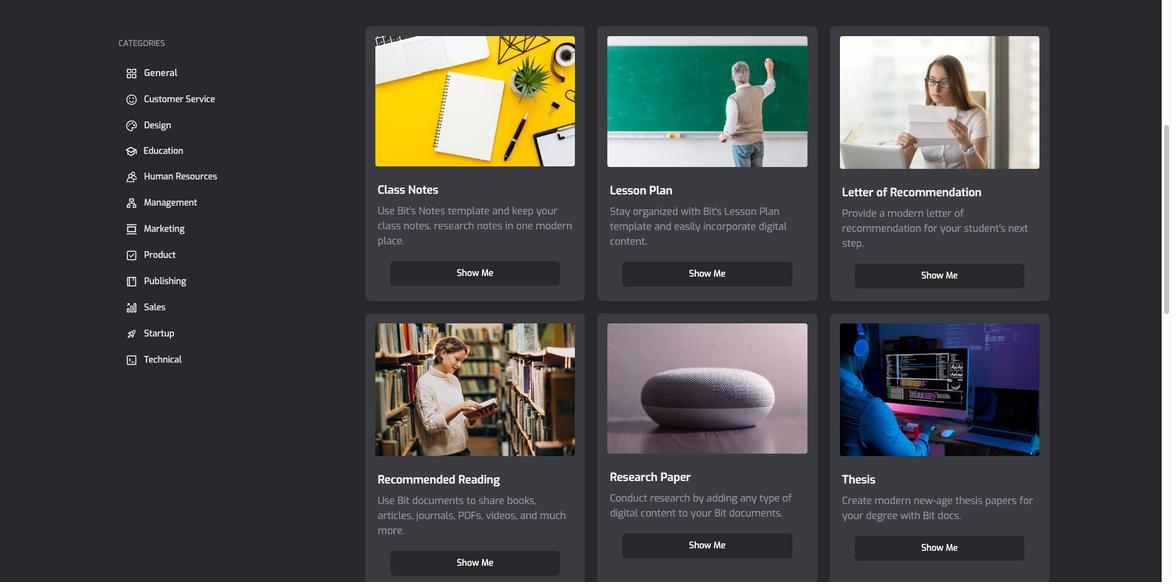 Task type: vqa. For each thing, say whether or not it's contained in the screenshot.
from
no



Task type: locate. For each thing, give the bounding box(es) containing it.
0 horizontal spatial of
[[783, 492, 793, 506]]

your right keep
[[537, 205, 558, 218]]

show me
[[457, 268, 494, 280], [690, 268, 726, 280], [922, 270, 959, 282], [690, 540, 726, 552], [922, 543, 959, 555], [457, 558, 494, 570]]

digital
[[759, 220, 787, 233], [610, 507, 639, 521]]

0 vertical spatial digital
[[759, 220, 787, 233]]

adding
[[707, 492, 738, 506]]

me down conduct research by adding any type of digital content to your bit documents.
[[714, 540, 726, 552]]

your inside the use bit's notes template and keep your class notes, research notes in one modern place.
[[537, 205, 558, 218]]

thesis
[[843, 473, 876, 488]]

2 vertical spatial of
[[783, 492, 793, 506]]

plan
[[650, 183, 673, 198], [760, 205, 780, 218]]

education
[[144, 145, 183, 157]]

general link
[[119, 62, 341, 84]]

0 horizontal spatial template
[[448, 205, 490, 218]]

articles,
[[378, 510, 414, 523]]

0 vertical spatial for
[[925, 222, 938, 235]]

use
[[378, 205, 395, 218], [378, 495, 395, 508]]

management link
[[119, 193, 341, 214]]

modern down letter of recommendation at the right top of the page
[[888, 207, 924, 220]]

lesson up incorporate
[[725, 205, 757, 218]]

0 horizontal spatial to
[[467, 495, 476, 508]]

show down conduct research by adding any type of digital content to your bit documents.
[[690, 540, 712, 552]]

0 vertical spatial notes
[[408, 183, 439, 198]]

use inside the use bit's notes template and keep your class notes, research notes in one modern place.
[[378, 205, 395, 218]]

1 vertical spatial digital
[[610, 507, 639, 521]]

1 vertical spatial of
[[955, 207, 965, 220]]

1 horizontal spatial digital
[[759, 220, 787, 233]]

0 vertical spatial research
[[434, 220, 475, 233]]

notes up notes,
[[419, 205, 446, 218]]

of up a
[[877, 185, 888, 200]]

use for recommended reading
[[378, 495, 395, 508]]

content.
[[610, 235, 648, 248]]

0 vertical spatial with
[[681, 205, 701, 218]]

for right papers
[[1020, 495, 1034, 508]]

1 vertical spatial notes
[[419, 205, 446, 218]]

incorporate
[[704, 220, 757, 233]]

1 vertical spatial template
[[610, 220, 652, 233]]

bit's
[[398, 205, 416, 218], [704, 205, 722, 218]]

and inside the use bit documents to share books, articles, journals, pdfs, videos, and much more.
[[521, 510, 538, 523]]

show me for recommended reading
[[457, 558, 494, 570]]

2 use from the top
[[378, 495, 395, 508]]

1 vertical spatial use
[[378, 495, 395, 508]]

digital down conduct
[[610, 507, 639, 521]]

with down new-
[[901, 510, 921, 523]]

1 horizontal spatial template
[[610, 220, 652, 233]]

journals,
[[417, 510, 456, 523]]

0 vertical spatial template
[[448, 205, 490, 218]]

show down docs.
[[922, 543, 944, 555]]

degree
[[867, 510, 898, 523]]

letter of recommendation template by bit.ai image
[[830, 26, 1050, 179]]

1 horizontal spatial and
[[521, 510, 538, 523]]

use up "articles,"
[[378, 495, 395, 508]]

product
[[144, 250, 176, 261]]

recommended
[[378, 473, 456, 488]]

1 horizontal spatial lesson
[[725, 205, 757, 218]]

human
[[144, 171, 173, 183]]

customer service link
[[119, 89, 341, 110]]

show down the use bit's notes template and keep your class notes, research notes in one modern place.
[[457, 268, 479, 280]]

with up "easily"
[[681, 205, 701, 218]]

0 horizontal spatial plan
[[650, 183, 673, 198]]

customer service
[[144, 94, 215, 105]]

paper
[[661, 471, 691, 486]]

2 horizontal spatial bit
[[924, 510, 936, 523]]

1 vertical spatial and
[[655, 220, 672, 233]]

of right letter at the top
[[955, 207, 965, 220]]

your inside conduct research by adding any type of digital content to your bit documents.
[[691, 507, 712, 521]]

0 horizontal spatial lesson
[[610, 183, 647, 198]]

easily
[[675, 220, 701, 233]]

software design document template by bit.ai image
[[830, 314, 1050, 467]]

1 horizontal spatial with
[[901, 510, 921, 523]]

share
[[479, 495, 505, 508]]

for inside the create modern new-age thesis papers for your degree with bit docs.
[[1020, 495, 1034, 508]]

marketing link
[[119, 219, 341, 240]]

with inside stay organized with bit's lesson plan template and easily incorporate digital content.
[[681, 205, 701, 218]]

0 horizontal spatial digital
[[610, 507, 639, 521]]

me down the provide a modern letter of recommendation for your student's next step.
[[946, 270, 959, 282]]

class notes
[[378, 183, 439, 198]]

use for class notes
[[378, 205, 395, 218]]

digital inside conduct research by adding any type of digital content to your bit documents.
[[610, 507, 639, 521]]

bit up "articles,"
[[398, 495, 410, 508]]

letter
[[927, 207, 952, 220]]

1 vertical spatial plan
[[760, 205, 780, 218]]

research left notes
[[434, 220, 475, 233]]

notes right class
[[408, 183, 439, 198]]

template inside stay organized with bit's lesson plan template and easily incorporate digital content.
[[610, 220, 652, 233]]

and down books,
[[521, 510, 538, 523]]

and down organized
[[655, 220, 672, 233]]

1 vertical spatial for
[[1020, 495, 1034, 508]]

0 horizontal spatial and
[[493, 205, 510, 218]]

show me down the use bit documents to share books, articles, journals, pdfs, videos, and much more. on the left bottom of the page
[[457, 558, 494, 570]]

to up pdfs,
[[467, 495, 476, 508]]

show down the provide a modern letter of recommendation for your student's next step.
[[922, 270, 944, 282]]

2 vertical spatial and
[[521, 510, 538, 523]]

your down by on the right
[[691, 507, 712, 521]]

new-
[[914, 495, 937, 508]]

me down incorporate
[[714, 268, 726, 280]]

0 horizontal spatial research
[[434, 220, 475, 233]]

bit's up incorporate
[[704, 205, 722, 218]]

1 horizontal spatial bit's
[[704, 205, 722, 218]]

1 horizontal spatial for
[[1020, 495, 1034, 508]]

docs.
[[938, 510, 962, 523]]

provide a modern letter of recommendation for your student's next step.
[[843, 207, 1029, 250]]

show for thesis
[[922, 543, 944, 555]]

recommended reading
[[378, 473, 500, 488]]

0 vertical spatial of
[[877, 185, 888, 200]]

sales link
[[119, 298, 341, 319]]

for inside the provide a modern letter of recommendation for your student's next step.
[[925, 222, 938, 235]]

show me down the provide a modern letter of recommendation for your student's next step.
[[922, 270, 959, 282]]

lesson up stay
[[610, 183, 647, 198]]

template up content.
[[610, 220, 652, 233]]

management
[[144, 197, 197, 209]]

categories
[[119, 38, 165, 49]]

research inside the use bit's notes template and keep your class notes, research notes in one modern place.
[[434, 220, 475, 233]]

1 vertical spatial with
[[901, 510, 921, 523]]

show me for class notes
[[457, 268, 494, 280]]

2 horizontal spatial and
[[655, 220, 672, 233]]

0 vertical spatial use
[[378, 205, 395, 218]]

your
[[537, 205, 558, 218], [941, 222, 962, 235], [691, 507, 712, 521], [843, 510, 864, 523]]

customer
[[144, 94, 184, 105]]

more.
[[378, 525, 405, 538]]

your down letter at the top
[[941, 222, 962, 235]]

bit inside the use bit documents to share books, articles, journals, pdfs, videos, and much more.
[[398, 495, 410, 508]]

show me for lesson plan
[[690, 268, 726, 280]]

me
[[482, 268, 494, 280], [714, 268, 726, 280], [946, 270, 959, 282], [714, 540, 726, 552], [946, 543, 959, 555], [482, 558, 494, 570]]

show
[[457, 268, 479, 280], [690, 268, 712, 280], [922, 270, 944, 282], [690, 540, 712, 552], [922, 543, 944, 555], [457, 558, 479, 570]]

show down stay organized with bit's lesson plan template and easily incorporate digital content.
[[690, 268, 712, 280]]

use up class
[[378, 205, 395, 218]]

your down create
[[843, 510, 864, 523]]

one
[[517, 220, 534, 233]]

bit
[[398, 495, 410, 508], [715, 507, 727, 521], [924, 510, 936, 523]]

template
[[448, 205, 490, 218], [610, 220, 652, 233]]

1 horizontal spatial bit
[[715, 507, 727, 521]]

0 horizontal spatial with
[[681, 205, 701, 218]]

me for research paper
[[714, 540, 726, 552]]

template up notes
[[448, 205, 490, 218]]

to
[[467, 495, 476, 508], [679, 507, 688, 521]]

use bit documents to share books, articles, journals, pdfs, videos, and much more.
[[378, 495, 566, 538]]

stay organized with bit's lesson plan template and easily incorporate digital content.
[[610, 205, 787, 248]]

conduct research by adding any type of digital content to your bit documents.
[[610, 492, 793, 521]]

1 horizontal spatial to
[[679, 507, 688, 521]]

show me down the use bit's notes template and keep your class notes, research notes in one modern place.
[[457, 268, 494, 280]]

for
[[925, 222, 938, 235], [1020, 495, 1034, 508]]

modern inside the create modern new-age thesis papers for your degree with bit docs.
[[875, 495, 912, 508]]

human resources
[[144, 171, 217, 183]]

me down docs.
[[946, 543, 959, 555]]

of right type
[[783, 492, 793, 506]]

to right content in the right bottom of the page
[[679, 507, 688, 521]]

bit's up notes,
[[398, 205, 416, 218]]

0 horizontal spatial for
[[925, 222, 938, 235]]

show me for letter of recommendation
[[922, 270, 959, 282]]

modern
[[888, 207, 924, 220], [536, 220, 573, 233], [875, 495, 912, 508]]

of
[[877, 185, 888, 200], [955, 207, 965, 220], [783, 492, 793, 506]]

0 vertical spatial and
[[493, 205, 510, 218]]

sales
[[144, 302, 166, 314]]

conduct
[[610, 492, 648, 506]]

lesson
[[610, 183, 647, 198], [725, 205, 757, 218]]

show me down docs.
[[922, 543, 959, 555]]

1 vertical spatial lesson
[[725, 205, 757, 218]]

1 horizontal spatial research
[[651, 492, 691, 506]]

0 horizontal spatial bit's
[[398, 205, 416, 218]]

with
[[681, 205, 701, 218], [901, 510, 921, 523]]

me down notes
[[482, 268, 494, 280]]

modern right one
[[536, 220, 573, 233]]

0 horizontal spatial bit
[[398, 495, 410, 508]]

show me down stay organized with bit's lesson plan template and easily incorporate digital content.
[[690, 268, 726, 280]]

show for lesson plan
[[690, 268, 712, 280]]

bit down "adding" at the bottom of the page
[[715, 507, 727, 521]]

template inside the use bit's notes template and keep your class notes, research notes in one modern place.
[[448, 205, 490, 218]]

research
[[434, 220, 475, 233], [651, 492, 691, 506]]

publishing link
[[119, 271, 341, 293]]

any
[[741, 492, 757, 506]]

publishing
[[144, 276, 186, 288]]

0 vertical spatial plan
[[650, 183, 673, 198]]

digital right incorporate
[[759, 220, 787, 233]]

1 use from the top
[[378, 205, 395, 218]]

step.
[[843, 237, 865, 250]]

and up in
[[493, 205, 510, 218]]

1 horizontal spatial plan
[[760, 205, 780, 218]]

documents
[[413, 495, 464, 508]]

notes,
[[404, 220, 432, 233]]

me for letter of recommendation
[[946, 270, 959, 282]]

of inside conduct research by adding any type of digital content to your bit documents.
[[783, 492, 793, 506]]

show me down conduct research by adding any type of digital content to your bit documents.
[[690, 540, 726, 552]]

bit down new-
[[924, 510, 936, 523]]

0 vertical spatial lesson
[[610, 183, 647, 198]]

bit inside the create modern new-age thesis papers for your degree with bit docs.
[[924, 510, 936, 523]]

to inside conduct research by adding any type of digital content to your bit documents.
[[679, 507, 688, 521]]

use inside the use bit documents to share books, articles, journals, pdfs, videos, and much more.
[[378, 495, 395, 508]]

and
[[493, 205, 510, 218], [655, 220, 672, 233], [521, 510, 538, 523]]

for for letter of recommendation
[[925, 222, 938, 235]]

show me for research paper
[[690, 540, 726, 552]]

modern up degree
[[875, 495, 912, 508]]

notes
[[408, 183, 439, 198], [419, 205, 446, 218]]

stay
[[610, 205, 631, 218]]

bit's inside the use bit's notes template and keep your class notes, research notes in one modern place.
[[398, 205, 416, 218]]

research up content in the right bottom of the page
[[651, 492, 691, 506]]

1 vertical spatial research
[[651, 492, 691, 506]]

recommended reading template by bit.ai image
[[366, 314, 585, 467]]

me down videos,
[[482, 558, 494, 570]]

for down letter at the top
[[925, 222, 938, 235]]

show down pdfs,
[[457, 558, 479, 570]]

2 horizontal spatial of
[[955, 207, 965, 220]]



Task type: describe. For each thing, give the bounding box(es) containing it.
show for letter of recommendation
[[922, 270, 944, 282]]

me for recommended reading
[[482, 558, 494, 570]]

technical
[[144, 354, 182, 366]]

class
[[378, 220, 401, 233]]

research
[[610, 471, 658, 486]]

general
[[144, 67, 178, 79]]

papers
[[986, 495, 1018, 508]]

organized
[[633, 205, 679, 218]]

pdfs,
[[459, 510, 484, 523]]

your inside the provide a modern letter of recommendation for your student's next step.
[[941, 222, 962, 235]]

age
[[937, 495, 954, 508]]

show for research paper
[[690, 540, 712, 552]]

design link
[[119, 115, 341, 137]]

a
[[880, 207, 885, 220]]

education link
[[119, 142, 341, 162]]

class
[[378, 183, 405, 198]]

show for recommended reading
[[457, 558, 479, 570]]

research inside conduct research by adding any type of digital content to your bit documents.
[[651, 492, 691, 506]]

to inside the use bit documents to share books, articles, journals, pdfs, videos, and much more.
[[467, 495, 476, 508]]

show me for thesis
[[922, 543, 959, 555]]

resources
[[176, 171, 217, 183]]

for for thesis
[[1020, 495, 1034, 508]]

technical link
[[119, 350, 341, 371]]

create
[[843, 495, 873, 508]]

videos,
[[486, 510, 518, 523]]

keep
[[512, 205, 534, 218]]

books,
[[508, 495, 537, 508]]

me for class notes
[[482, 268, 494, 280]]

service
[[186, 94, 215, 105]]

place.
[[378, 235, 404, 248]]

much
[[540, 510, 566, 523]]

design
[[144, 120, 171, 132]]

next
[[1009, 222, 1029, 235]]

me for lesson plan
[[714, 268, 726, 280]]

marketing
[[144, 223, 185, 235]]

bit's inside stay organized with bit's lesson plan template and easily incorporate digital content.
[[704, 205, 722, 218]]

notes inside the use bit's notes template and keep your class notes, research notes in one modern place.
[[419, 205, 446, 218]]

lesson inside stay organized with bit's lesson plan template and easily incorporate digital content.
[[725, 205, 757, 218]]

product link
[[119, 245, 341, 266]]

and inside the use bit's notes template and keep your class notes, research notes in one modern place.
[[493, 205, 510, 218]]

1 horizontal spatial of
[[877, 185, 888, 200]]

lesson plan
[[610, 183, 673, 198]]

content
[[641, 507, 676, 521]]

use bit's notes template and keep your class notes, research notes in one modern place.
[[378, 205, 573, 248]]

in
[[506, 220, 514, 233]]

me for thesis
[[946, 543, 959, 555]]

letter
[[843, 185, 874, 200]]

product requirements documenttemplate by bit.ai image
[[598, 314, 818, 464]]

documents.
[[730, 507, 783, 521]]

startup link
[[119, 324, 341, 345]]

provide
[[843, 207, 877, 220]]

modern inside the provide a modern letter of recommendation for your student's next step.
[[888, 207, 924, 220]]

notes template by bit.ai image
[[366, 26, 585, 177]]

and inside stay organized with bit's lesson plan template and easily incorporate digital content.
[[655, 220, 672, 233]]

recommendation
[[843, 222, 922, 235]]

of inside the provide a modern letter of recommendation for your student's next step.
[[955, 207, 965, 220]]

by
[[694, 492, 704, 506]]

with inside the create modern new-age thesis papers for your degree with bit docs.
[[901, 510, 921, 523]]

reading
[[459, 473, 500, 488]]

show for class notes
[[457, 268, 479, 280]]

your inside the create modern new-age thesis papers for your degree with bit docs.
[[843, 510, 864, 523]]

startup
[[144, 328, 174, 340]]

letter of recommendation
[[843, 185, 982, 200]]

thesis
[[956, 495, 983, 508]]

student's
[[965, 222, 1006, 235]]

plan inside stay organized with bit's lesson plan template and easily incorporate digital content.
[[760, 205, 780, 218]]

recommendation
[[891, 185, 982, 200]]

human resources link
[[119, 167, 341, 188]]

research paper
[[610, 471, 691, 486]]

lesson plan template by bit.ai image
[[598, 26, 818, 177]]

modern inside the use bit's notes template and keep your class notes, research notes in one modern place.
[[536, 220, 573, 233]]

type
[[760, 492, 780, 506]]

bit inside conduct research by adding any type of digital content to your bit documents.
[[715, 507, 727, 521]]

create modern new-age thesis papers for your degree with bit docs.
[[843, 495, 1034, 523]]

digital inside stay organized with bit's lesson plan template and easily incorporate digital content.
[[759, 220, 787, 233]]

notes
[[477, 220, 503, 233]]



